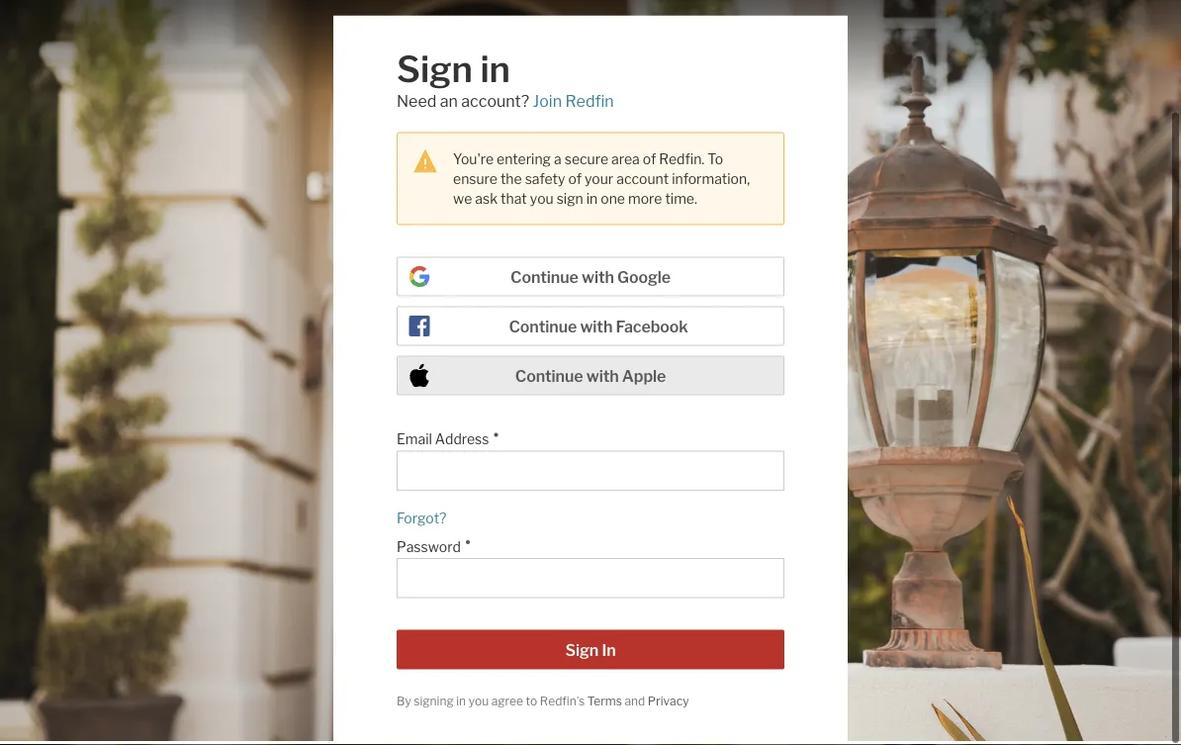 Task type: vqa. For each thing, say whether or not it's contained in the screenshot.
"1.40M"
no



Task type: describe. For each thing, give the bounding box(es) containing it.
with for google
[[582, 271, 614, 291]]

forgot? button
[[397, 513, 447, 530]]

need
[[397, 95, 437, 115]]

continue with apple button
[[397, 360, 785, 399]]

secure
[[565, 154, 609, 171]]

0 vertical spatial of
[[643, 154, 656, 171]]

you inside you're entering a secure area of redfin. to ensure the safety of your account information, we ask that you sign in one more time.
[[530, 194, 554, 211]]

we
[[453, 194, 472, 211]]

with for facebook
[[580, 321, 613, 340]]

continue with google
[[511, 271, 671, 291]]

continue with facebook button
[[397, 310, 785, 350]]

safety
[[525, 174, 565, 191]]

address
[[435, 435, 489, 452]]

2 vertical spatial in
[[456, 698, 466, 712]]

to
[[526, 698, 538, 712]]

facebook
[[616, 321, 688, 340]]

1 vertical spatial of
[[568, 174, 582, 191]]

join redfin link
[[533, 95, 614, 115]]

account
[[617, 174, 669, 191]]

email
[[397, 435, 432, 452]]

you're entering a secure area of redfin. to ensure the safety of your account information, we ask that you sign in one more time.
[[453, 154, 750, 211]]

ask
[[475, 194, 498, 211]]

continue with google button
[[397, 261, 785, 300]]

redfin's
[[540, 698, 585, 712]]

with for apple
[[587, 370, 619, 390]]

in inside sign in need an account? join redfin
[[480, 51, 510, 94]]

account?
[[461, 95, 530, 115]]

password
[[397, 542, 461, 559]]

email address
[[397, 435, 489, 452]]

agree
[[492, 698, 523, 712]]

join
[[533, 95, 562, 115]]

continue for continue with facebook
[[509, 321, 577, 340]]

a
[[554, 154, 562, 171]]

signing
[[414, 698, 454, 712]]

you're
[[453, 154, 494, 171]]



Task type: locate. For each thing, give the bounding box(es) containing it.
and
[[625, 698, 645, 712]]

forgot?
[[397, 513, 447, 530]]

sign for in
[[397, 51, 473, 94]]

one
[[601, 194, 625, 211]]

privacy link
[[648, 698, 689, 712]]

the
[[501, 174, 522, 191]]

sign inside sign in need an account? join redfin
[[397, 51, 473, 94]]

you down safety
[[530, 194, 554, 211]]

sign
[[397, 51, 473, 94], [565, 644, 599, 664]]

0 vertical spatial continue
[[511, 271, 579, 291]]

1 vertical spatial sign
[[565, 644, 599, 664]]

0 vertical spatial sign
[[397, 51, 473, 94]]

sign
[[557, 194, 584, 211]]

continue up continue with facebook button
[[511, 271, 579, 291]]

terms link
[[588, 698, 622, 712]]

2 vertical spatial with
[[587, 370, 619, 390]]

with left apple
[[587, 370, 619, 390]]

0 horizontal spatial in
[[456, 698, 466, 712]]

0 vertical spatial with
[[582, 271, 614, 291]]

google
[[617, 271, 671, 291]]

0 horizontal spatial you
[[469, 698, 489, 712]]

apple
[[622, 370, 666, 390]]

redfin.
[[659, 154, 705, 171]]

you left agree
[[469, 698, 489, 712]]

more
[[628, 194, 662, 211]]

1 horizontal spatial sign
[[565, 644, 599, 664]]

of up sign
[[568, 174, 582, 191]]

terms
[[588, 698, 622, 712]]

sign left in
[[565, 644, 599, 664]]

an
[[440, 95, 458, 115]]

time.
[[665, 194, 697, 211]]

continue for continue with apple
[[515, 370, 583, 390]]

in
[[480, 51, 510, 94], [587, 194, 598, 211], [456, 698, 466, 712]]

entering
[[497, 154, 551, 171]]

that
[[501, 194, 527, 211]]

sign in
[[565, 644, 616, 664]]

ensure
[[453, 174, 498, 191]]

sign up an
[[397, 51, 473, 94]]

by signing in you agree to redfin's terms and privacy
[[397, 698, 689, 712]]

sign inside sign in 'button'
[[565, 644, 599, 664]]

information,
[[672, 174, 750, 191]]

continue for continue with google
[[511, 271, 579, 291]]

redfin
[[565, 95, 614, 115]]

sign in button
[[397, 634, 785, 673]]

2 horizontal spatial in
[[587, 194, 598, 211]]

continue down continue with facebook button
[[515, 370, 583, 390]]

your
[[585, 174, 614, 191]]

1 vertical spatial with
[[580, 321, 613, 340]]

of up account
[[643, 154, 656, 171]]

to
[[708, 154, 723, 171]]

email address. required field. element
[[397, 425, 775, 455]]

1 horizontal spatial of
[[643, 154, 656, 171]]

continue
[[511, 271, 579, 291], [509, 321, 577, 340], [515, 370, 583, 390]]

1 vertical spatial you
[[469, 698, 489, 712]]

area
[[612, 154, 640, 171]]

in right signing
[[456, 698, 466, 712]]

sign in need an account? join redfin
[[397, 51, 614, 115]]

you
[[530, 194, 554, 211], [469, 698, 489, 712]]

in up 'account?'
[[480, 51, 510, 94]]

in inside you're entering a secure area of redfin. to ensure the safety of your account information, we ask that you sign in one more time.
[[587, 194, 598, 211]]

continue up continue with apple button
[[509, 321, 577, 340]]

in
[[602, 644, 616, 664]]

you're entering a secure area of redfin. to ensure the safety of your account information, we ask that you sign in one more time. section
[[397, 136, 785, 229]]

0 vertical spatial you
[[530, 194, 554, 211]]

1 horizontal spatial you
[[530, 194, 554, 211]]

with left google
[[582, 271, 614, 291]]

in left one
[[587, 194, 598, 211]]

password. required field. element
[[397, 532, 775, 562]]

with up continue with apple button
[[580, 321, 613, 340]]

1 horizontal spatial in
[[480, 51, 510, 94]]

sign for in
[[565, 644, 599, 664]]

continue with apple
[[515, 370, 666, 390]]

by
[[397, 698, 411, 712]]

continue with facebook
[[509, 321, 688, 340]]

privacy
[[648, 698, 689, 712]]

1 vertical spatial in
[[587, 194, 598, 211]]

2 vertical spatial continue
[[515, 370, 583, 390]]

0 vertical spatial in
[[480, 51, 510, 94]]

with
[[582, 271, 614, 291], [580, 321, 613, 340], [587, 370, 619, 390]]

0 horizontal spatial sign
[[397, 51, 473, 94]]

0 horizontal spatial of
[[568, 174, 582, 191]]

of
[[643, 154, 656, 171], [568, 174, 582, 191]]

1 vertical spatial continue
[[509, 321, 577, 340]]



